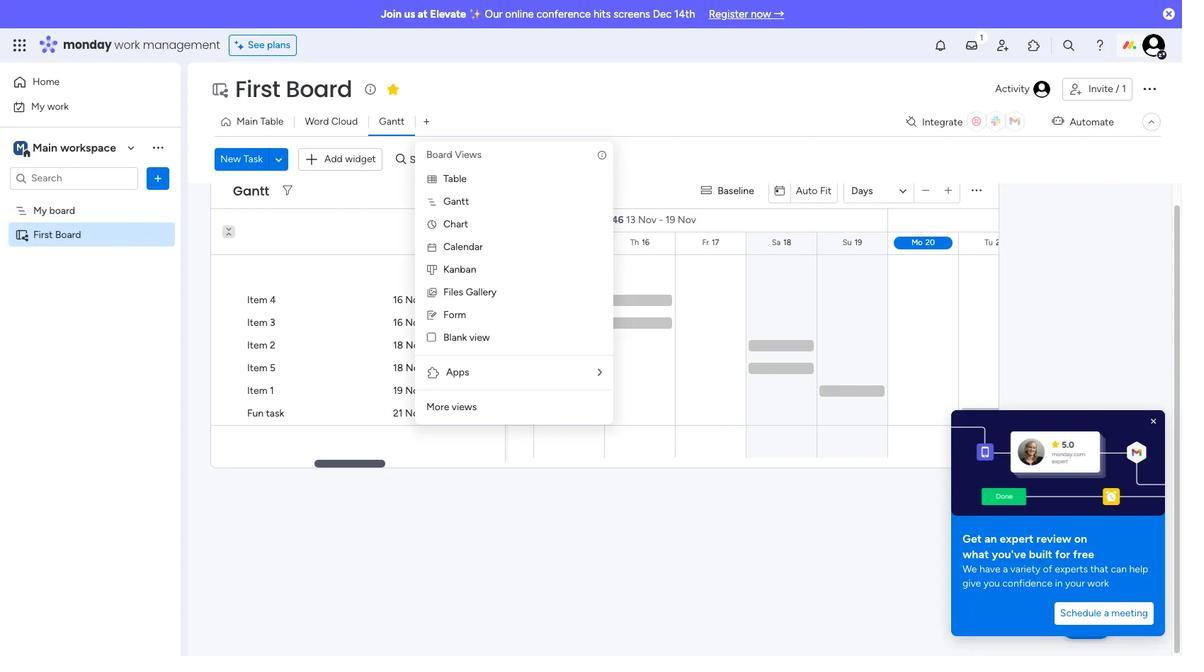Task type: describe. For each thing, give the bounding box(es) containing it.
mo for mo 20
[[912, 238, 923, 247]]

a inside 'button'
[[1104, 607, 1109, 619]]

1 horizontal spatial table
[[444, 173, 467, 185]]

nov right -
[[678, 214, 696, 226]]

gantt button
[[368, 111, 415, 133]]

you
[[984, 577, 1000, 589]]

see plans
[[248, 39, 291, 51]]

an
[[985, 532, 997, 546]]

at
[[418, 8, 428, 21]]

3
[[270, 317, 275, 329]]

16 for 4
[[393, 294, 403, 306]]

0 vertical spatial first board
[[235, 73, 352, 105]]

mo for mo 13
[[417, 238, 428, 247]]

workspace selection element
[[13, 139, 118, 158]]

work for my
[[47, 100, 69, 112]]

widget
[[345, 153, 376, 165]]

get an expert review on what you've built for free we have a variety of experts that can help give you confidence in your work
[[963, 532, 1151, 589]]

see
[[248, 39, 265, 51]]

Search in workspace field
[[30, 170, 118, 186]]

kanban
[[444, 264, 476, 276]]

that
[[1091, 563, 1109, 575]]

my work
[[31, 100, 69, 112]]

built
[[1029, 548, 1053, 561]]

us
[[404, 8, 415, 21]]

sa 18
[[772, 238, 792, 247]]

in
[[1055, 577, 1063, 589]]

schedule expert popup banner image
[[951, 410, 1165, 516]]

angle down image
[[275, 154, 282, 165]]

1 horizontal spatial 13
[[626, 214, 636, 226]]

home
[[33, 76, 60, 88]]

nov for fun task
[[405, 407, 424, 419]]

v2 today image
[[775, 185, 785, 196]]

nov for item 5
[[406, 362, 424, 374]]

item for item 5
[[247, 362, 268, 374]]

monday
[[63, 37, 112, 53]]

0 horizontal spatial 21
[[393, 407, 403, 419]]

more
[[426, 401, 449, 413]]

task
[[244, 153, 263, 165]]

task
[[266, 407, 284, 419]]

1 horizontal spatial board
[[286, 73, 352, 105]]

main table
[[237, 115, 284, 128]]

register now → link
[[709, 8, 785, 21]]

meeting
[[1112, 607, 1148, 619]]

dec
[[653, 8, 672, 21]]

add
[[325, 153, 343, 165]]

word cloud button
[[294, 111, 368, 133]]

views
[[452, 401, 477, 413]]

nov left -
[[638, 214, 657, 226]]

work inside get an expert review on what you've built for free we have a variety of experts that can help give you confidence in your work
[[1088, 577, 1109, 589]]

activity button
[[990, 78, 1057, 101]]

16 for 3
[[393, 317, 403, 329]]

item 3
[[247, 317, 275, 329]]

help
[[1074, 620, 1100, 634]]

item for item 1
[[247, 385, 268, 397]]

form
[[444, 309, 466, 321]]

baseline button
[[695, 180, 763, 202]]

schedule
[[1060, 607, 1102, 619]]

v2 collapse down image
[[222, 220, 235, 230]]

su 19
[[843, 238, 862, 247]]

0 vertical spatial options image
[[1141, 80, 1158, 97]]

18 nov for item 5
[[393, 362, 424, 374]]

give
[[963, 577, 981, 589]]

register
[[709, 8, 748, 21]]

auto fit button
[[791, 180, 837, 202]]

list box containing my board
[[0, 196, 181, 438]]

0 horizontal spatial 13
[[431, 238, 438, 247]]

1 inside button
[[1122, 83, 1126, 95]]

chart
[[444, 218, 468, 230]]

first board inside list box
[[33, 228, 81, 241]]

search everything image
[[1062, 38, 1076, 52]]

board inside list box
[[55, 228, 81, 241]]

calendar
[[444, 241, 483, 253]]

First Board field
[[232, 73, 356, 105]]

gantt inside main content
[[233, 182, 269, 200]]

can
[[1111, 563, 1127, 575]]

cloud
[[331, 115, 358, 128]]

my for my work
[[31, 100, 45, 112]]

apps
[[446, 366, 469, 378]]

item 2
[[247, 339, 276, 351]]

collapse board header image
[[1146, 116, 1158, 128]]

have
[[980, 563, 1001, 575]]

v2 search image
[[396, 152, 406, 168]]

/
[[1116, 83, 1120, 95]]

table inside button
[[260, 115, 284, 128]]

close image
[[1148, 416, 1160, 427]]

46
[[612, 214, 624, 226]]

week
[[584, 214, 609, 226]]

main for main workspace
[[33, 141, 57, 154]]

we
[[963, 563, 977, 575]]

auto
[[796, 185, 818, 197]]

join us at elevate ✨ our online conference hits screens dec 14th
[[381, 8, 695, 21]]

fun task
[[247, 407, 284, 419]]

on
[[1075, 532, 1088, 546]]

item for item 3
[[247, 317, 268, 329]]

item 5
[[247, 362, 276, 374]]

board views
[[426, 149, 482, 161]]

1 image
[[976, 29, 988, 45]]

workspace options image
[[151, 140, 165, 155]]

free
[[1073, 548, 1095, 561]]

2 horizontal spatial gantt
[[444, 196, 469, 208]]

1 inside gantt main content
[[270, 385, 274, 397]]

th
[[631, 238, 639, 247]]

my work button
[[9, 95, 152, 118]]

register now →
[[709, 8, 785, 21]]

item 4
[[247, 294, 276, 306]]

mo 20
[[912, 238, 935, 247]]

auto fit
[[796, 185, 832, 197]]

fr 10
[[206, 238, 224, 247]]

item for item 2
[[247, 339, 268, 351]]

main for main table
[[237, 115, 258, 128]]

main workspace
[[33, 141, 116, 154]]

hits
[[594, 8, 611, 21]]

person
[[479, 154, 510, 166]]

automate
[[1070, 116, 1114, 128]]

18 nov for item 2
[[393, 339, 424, 351]]

v2 collapse up image
[[222, 230, 235, 239]]

get
[[963, 532, 982, 546]]

18 for 5
[[393, 362, 403, 374]]

files
[[444, 286, 463, 298]]

add widget button
[[298, 148, 382, 171]]

jacob simon image
[[1143, 34, 1165, 57]]

show board description image
[[362, 82, 379, 96]]

screens
[[614, 8, 650, 21]]

conference
[[537, 8, 591, 21]]

item for item 4
[[247, 294, 268, 306]]

days
[[852, 185, 873, 197]]

inbox image
[[965, 38, 979, 52]]

now
[[751, 8, 771, 21]]

schedule a meeting
[[1060, 607, 1148, 619]]

week 46 13 nov - 19 nov
[[584, 214, 696, 226]]

16 nov for item 3
[[393, 317, 424, 329]]



Task type: vqa. For each thing, say whether or not it's contained in the screenshot.


Task type: locate. For each thing, give the bounding box(es) containing it.
0 horizontal spatial 19
[[393, 385, 403, 397]]

1 vertical spatial 18 nov
[[393, 362, 424, 374]]

5 item from the top
[[247, 385, 268, 397]]

my for my board
[[33, 204, 47, 216]]

work for monday
[[114, 37, 140, 53]]

13 left calendar
[[431, 238, 438, 247]]

1 vertical spatial 18
[[393, 339, 403, 351]]

help image
[[1093, 38, 1107, 52]]

2 item from the top
[[247, 317, 268, 329]]

a
[[1003, 563, 1008, 575], [1104, 607, 1109, 619]]

1 horizontal spatial work
[[114, 37, 140, 53]]

1 item from the top
[[247, 294, 268, 306]]

4 item from the top
[[247, 362, 268, 374]]

work down home
[[47, 100, 69, 112]]

fr left 17
[[702, 238, 709, 247]]

first board
[[235, 73, 352, 105], [33, 228, 81, 241]]

gantt down remove from favorites icon
[[379, 115, 405, 128]]

0 horizontal spatial table
[[260, 115, 284, 128]]

1 vertical spatial 16
[[393, 294, 403, 306]]

work
[[114, 37, 140, 53], [47, 100, 69, 112], [1088, 577, 1109, 589]]

1 horizontal spatial apps image
[[1027, 38, 1041, 52]]

16 left form at the top left of the page
[[393, 317, 403, 329]]

notifications image
[[934, 38, 948, 52]]

1 horizontal spatial fr
[[702, 238, 709, 247]]

0 horizontal spatial shareable board image
[[15, 228, 28, 241]]

2
[[270, 339, 276, 351]]

fr for fr 17
[[702, 238, 709, 247]]

view
[[470, 332, 490, 344]]

options image
[[1141, 80, 1158, 97], [151, 171, 165, 185]]

14th
[[675, 8, 695, 21]]

get an expert review on what you've built for free heading
[[963, 531, 1105, 563]]

19 up 21 nov
[[393, 385, 403, 397]]

new task
[[220, 153, 263, 165]]

1 vertical spatial a
[[1104, 607, 1109, 619]]

table down 'board views'
[[444, 173, 467, 185]]

gantt
[[379, 115, 405, 128], [233, 182, 269, 200], [444, 196, 469, 208]]

first board down my board
[[33, 228, 81, 241]]

a inside get an expert review on what you've built for free we have a variety of experts that can help give you confidence in your work
[[1003, 563, 1008, 575]]

person button
[[457, 148, 518, 171]]

option
[[0, 198, 181, 200]]

1 vertical spatial shareable board image
[[15, 228, 28, 241]]

first
[[235, 73, 280, 105], [33, 228, 53, 241]]

21 right tu
[[996, 238, 1004, 247]]

16 nov left form at the top left of the page
[[393, 317, 424, 329]]

nov for item 4
[[405, 294, 424, 306]]

0 vertical spatial 13
[[626, 214, 636, 226]]

monday work management
[[63, 37, 220, 53]]

gallery
[[466, 286, 497, 298]]

board
[[49, 204, 75, 216]]

apps image left apps on the left of the page
[[426, 366, 441, 380]]

16 nov left files
[[393, 294, 424, 306]]

0 vertical spatial a
[[1003, 563, 1008, 575]]

0 vertical spatial board
[[286, 73, 352, 105]]

1 right /
[[1122, 83, 1126, 95]]

main inside main table button
[[237, 115, 258, 128]]

-
[[659, 214, 663, 226]]

board left views
[[426, 149, 453, 161]]

0 horizontal spatial main
[[33, 141, 57, 154]]

word
[[305, 115, 329, 128]]

0 horizontal spatial mo
[[417, 238, 428, 247]]

experts
[[1055, 563, 1088, 575]]

17
[[712, 238, 719, 247]]

2 vertical spatial 19
[[393, 385, 403, 397]]

2 mo from the left
[[912, 238, 923, 247]]

more dots image
[[972, 186, 982, 196]]

21 nov
[[393, 407, 424, 419]]

item 1
[[247, 385, 274, 397]]

tu
[[985, 238, 993, 247]]

gantt inside button
[[379, 115, 405, 128]]

first up 'main table'
[[235, 73, 280, 105]]

work right monday
[[114, 37, 140, 53]]

3 item from the top
[[247, 339, 268, 351]]

1 vertical spatial 21
[[393, 407, 403, 419]]

v2 minus image
[[922, 186, 930, 196]]

fr for fr 10
[[206, 238, 213, 247]]

5
[[270, 362, 276, 374]]

2 18 nov from the top
[[393, 362, 424, 374]]

options image down workspace options image at the top of the page
[[151, 171, 165, 185]]

help
[[1130, 563, 1149, 575]]

1 vertical spatial work
[[47, 100, 69, 112]]

19 nov
[[393, 385, 424, 397]]

main up new task
[[237, 115, 258, 128]]

0 vertical spatial shareable board image
[[211, 81, 228, 98]]

0 horizontal spatial gantt
[[233, 182, 269, 200]]

1 fr from the left
[[206, 238, 213, 247]]

2 vertical spatial 18
[[393, 362, 403, 374]]

gantt up chart
[[444, 196, 469, 208]]

1 down 5
[[270, 385, 274, 397]]

item left 3
[[247, 317, 268, 329]]

item left "2"
[[247, 339, 268, 351]]

v2 funnel image
[[283, 186, 292, 196]]

table up angle down image
[[260, 115, 284, 128]]

select product image
[[13, 38, 27, 52]]

Search field
[[406, 150, 449, 170]]

integrate
[[922, 116, 963, 128]]

1 horizontal spatial options image
[[1141, 80, 1158, 97]]

a left the meeting at the bottom right of the page
[[1104, 607, 1109, 619]]

13
[[626, 214, 636, 226], [431, 238, 438, 247]]

2 vertical spatial work
[[1088, 577, 1109, 589]]

1 vertical spatial board
[[426, 149, 453, 161]]

invite / 1
[[1089, 83, 1126, 95]]

online
[[505, 8, 534, 21]]

my down home
[[31, 100, 45, 112]]

more views
[[426, 401, 477, 413]]

0 horizontal spatial options image
[[151, 171, 165, 185]]

views
[[455, 149, 482, 161]]

work inside button
[[47, 100, 69, 112]]

2 16 nov from the top
[[393, 317, 424, 329]]

v2 plus image
[[945, 186, 952, 196]]

0 vertical spatial 19
[[666, 214, 675, 226]]

expert
[[1000, 532, 1034, 546]]

0 horizontal spatial first board
[[33, 228, 81, 241]]

21 down "19 nov" at the bottom of page
[[393, 407, 403, 419]]

1 horizontal spatial 19
[[666, 214, 675, 226]]

first down my board
[[33, 228, 53, 241]]

0 vertical spatial apps image
[[1027, 38, 1041, 52]]

1 vertical spatial table
[[444, 173, 467, 185]]

16 nov
[[393, 294, 424, 306], [393, 317, 424, 329]]

2 vertical spatial board
[[55, 228, 81, 241]]

schedule a meeting button
[[1055, 602, 1154, 625]]

board down board
[[55, 228, 81, 241]]

0 horizontal spatial a
[[1003, 563, 1008, 575]]

plans
[[267, 39, 291, 51]]

1 horizontal spatial main
[[237, 115, 258, 128]]

20
[[926, 238, 935, 247]]

variety
[[1011, 563, 1041, 575]]

work down that
[[1088, 577, 1109, 589]]

1 horizontal spatial gantt
[[379, 115, 405, 128]]

1 vertical spatial 13
[[431, 238, 438, 247]]

0 horizontal spatial first
[[33, 228, 53, 241]]

main inside 'workspace selection' element
[[33, 141, 57, 154]]

nov up "19 nov" at the bottom of page
[[406, 362, 424, 374]]

nov for item 2
[[406, 339, 424, 351]]

0 horizontal spatial apps image
[[426, 366, 441, 380]]

apps image right 'invite members' icon
[[1027, 38, 1041, 52]]

elevate
[[430, 8, 466, 21]]

sa
[[772, 238, 781, 247]]

1 vertical spatial my
[[33, 204, 47, 216]]

10
[[216, 238, 224, 247]]

18 for 2
[[393, 339, 403, 351]]

gantt main content
[[0, 162, 1182, 656]]

workspace image
[[13, 140, 28, 156]]

a down you've on the bottom right of page
[[1003, 563, 1008, 575]]

1 horizontal spatial 1
[[1122, 83, 1126, 95]]

2 horizontal spatial 19
[[855, 238, 862, 247]]

th 16
[[631, 238, 650, 247]]

you've
[[992, 548, 1027, 561]]

baseline
[[718, 185, 754, 197]]

invite members image
[[996, 38, 1010, 52]]

apps image
[[1027, 38, 1041, 52], [426, 366, 441, 380]]

fr left 10
[[206, 238, 213, 247]]

1 16 nov from the top
[[393, 294, 424, 306]]

19 right -
[[666, 214, 675, 226]]

shareable board image inside list box
[[15, 228, 28, 241]]

gantt down task
[[233, 182, 269, 200]]

nov for item 3
[[405, 317, 424, 329]]

my inside button
[[31, 100, 45, 112]]

16 nov for item 4
[[393, 294, 424, 306]]

remove from favorites image
[[386, 82, 400, 96]]

list box
[[0, 196, 181, 438]]

18
[[784, 238, 792, 247], [393, 339, 403, 351], [393, 362, 403, 374]]

add view image
[[424, 117, 430, 127]]

1 vertical spatial first board
[[33, 228, 81, 241]]

workspace
[[60, 141, 116, 154]]

1 horizontal spatial first board
[[235, 73, 352, 105]]

2 vertical spatial 16
[[393, 317, 403, 329]]

1 vertical spatial options image
[[151, 171, 165, 185]]

fit
[[820, 185, 832, 197]]

0 vertical spatial 21
[[996, 238, 1004, 247]]

1 horizontal spatial a
[[1104, 607, 1109, 619]]

1 vertical spatial 16 nov
[[393, 317, 424, 329]]

0 vertical spatial work
[[114, 37, 140, 53]]

nov left blank
[[406, 339, 424, 351]]

item
[[247, 294, 268, 306], [247, 317, 268, 329], [247, 339, 268, 351], [247, 362, 268, 374], [247, 385, 268, 397]]

0 vertical spatial main
[[237, 115, 258, 128]]

19
[[666, 214, 675, 226], [855, 238, 862, 247], [393, 385, 403, 397]]

2 fr from the left
[[702, 238, 709, 247]]

0 horizontal spatial 1
[[270, 385, 274, 397]]

of
[[1043, 563, 1053, 575]]

0 horizontal spatial fr
[[206, 238, 213, 247]]

invite / 1 button
[[1063, 78, 1133, 101]]

✨
[[469, 8, 482, 21]]

1 horizontal spatial mo
[[912, 238, 923, 247]]

1 vertical spatial first
[[33, 228, 53, 241]]

main right workspace "icon" at the top of the page
[[33, 141, 57, 154]]

nov down "19 nov" at the bottom of page
[[405, 407, 424, 419]]

first board up word
[[235, 73, 352, 105]]

0 vertical spatial my
[[31, 100, 45, 112]]

item left 5
[[247, 362, 268, 374]]

fr 17
[[702, 238, 719, 247]]

0 vertical spatial 16 nov
[[393, 294, 424, 306]]

19 right su
[[855, 238, 862, 247]]

0 vertical spatial 16
[[642, 238, 650, 247]]

nov left files
[[405, 294, 424, 306]]

nov for item 1
[[405, 385, 424, 397]]

mo left calendar
[[417, 238, 428, 247]]

1 horizontal spatial first
[[235, 73, 280, 105]]

shareable board image
[[211, 81, 228, 98], [15, 228, 28, 241]]

1 vertical spatial 19
[[855, 238, 862, 247]]

1 horizontal spatial 21
[[996, 238, 1004, 247]]

table
[[260, 115, 284, 128], [444, 173, 467, 185]]

tu 21
[[985, 238, 1004, 247]]

2 horizontal spatial board
[[426, 149, 453, 161]]

1 vertical spatial main
[[33, 141, 57, 154]]

blank
[[444, 332, 467, 344]]

new task button
[[215, 148, 269, 171]]

what
[[963, 548, 989, 561]]

options image right /
[[1141, 80, 1158, 97]]

16 right th
[[642, 238, 650, 247]]

new
[[220, 153, 241, 165]]

0 vertical spatial first
[[235, 73, 280, 105]]

board up word
[[286, 73, 352, 105]]

0 horizontal spatial board
[[55, 228, 81, 241]]

nov up 21 nov
[[405, 385, 424, 397]]

mo 13
[[417, 238, 438, 247]]

list arrow image
[[598, 368, 602, 378]]

2 horizontal spatial work
[[1088, 577, 1109, 589]]

21
[[996, 238, 1004, 247], [393, 407, 403, 419]]

join
[[381, 8, 402, 21]]

0 vertical spatial 1
[[1122, 83, 1126, 95]]

item up fun
[[247, 385, 268, 397]]

my left board
[[33, 204, 47, 216]]

confidence
[[1003, 577, 1053, 589]]

0 vertical spatial 18
[[784, 238, 792, 247]]

16 left files
[[393, 294, 403, 306]]

1 18 nov from the top
[[393, 339, 424, 351]]

dapulse integrations image
[[906, 117, 917, 127]]

4
[[270, 294, 276, 306]]

item left 4
[[247, 294, 268, 306]]

1 horizontal spatial shareable board image
[[211, 81, 228, 98]]

mo left the 20
[[912, 238, 923, 247]]

1 vertical spatial apps image
[[426, 366, 441, 380]]

0 vertical spatial table
[[260, 115, 284, 128]]

my
[[31, 100, 45, 112], [33, 204, 47, 216]]

13 right 46
[[626, 214, 636, 226]]

0 horizontal spatial work
[[47, 100, 69, 112]]

1 vertical spatial 1
[[270, 385, 274, 397]]

1 mo from the left
[[417, 238, 428, 247]]

main table button
[[215, 111, 294, 133]]

0 vertical spatial 18 nov
[[393, 339, 424, 351]]

home button
[[9, 71, 152, 94]]

management
[[143, 37, 220, 53]]

autopilot image
[[1052, 112, 1064, 130]]

nov left form at the top left of the page
[[405, 317, 424, 329]]



